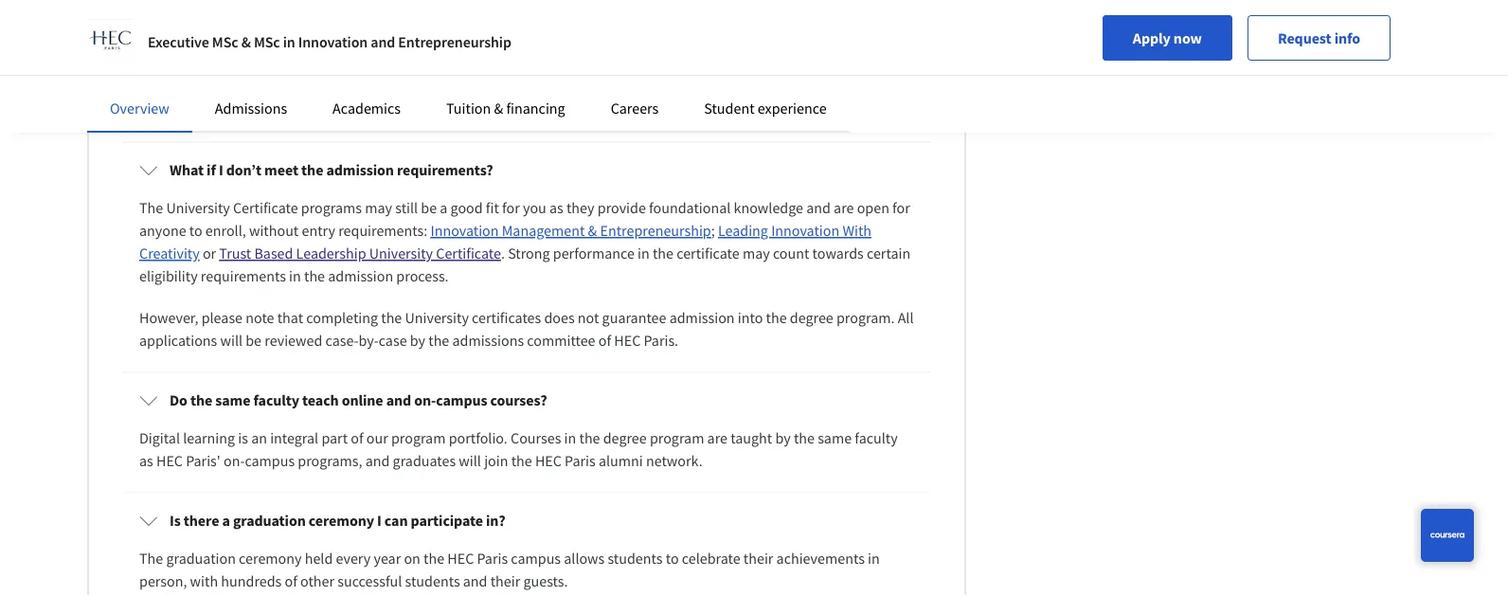 Task type: vqa. For each thing, say whether or not it's contained in the screenshot.
learners 'link'
no



Task type: describe. For each thing, give the bounding box(es) containing it.
the right taught
[[794, 429, 815, 448]]

with inside you should choose either the msc or the executive msc according to your level of work experience and career stage. the executive msc is designed for management professionals with at least eight years' work experience (rather than the two years' experience required for the standard msc).
[[501, 78, 529, 97]]

academics link
[[333, 99, 401, 118]]

the up alumni
[[580, 429, 600, 448]]

and inside "dropdown button"
[[386, 391, 411, 410]]

be inside the however, please note that completing the university certificates does not guarantee admission into the degree program. all applications will be reviewed case-by-case by the admissions committee of hec paris.
[[246, 331, 262, 350]]

the for the graduation ceremony held every year on the hec paris campus allows students to celebrate their achievements in person, with hundreds of other successful students and their guests.
[[139, 549, 163, 568]]

tuition & financing link
[[446, 99, 565, 118]]

on- inside digital learning is an integral part of our program portfolio. courses in the degree program are taught by the same faculty as hec paris' on-campus programs, and graduates will join the hec paris alumni network.
[[224, 452, 245, 471]]

student experience link
[[704, 99, 827, 118]]

committee
[[527, 331, 596, 350]]

meet
[[265, 161, 299, 180]]

careers link
[[611, 99, 659, 118]]

of inside the 'the graduation ceremony held every year on the hec paris campus allows students to celebrate their achievements in person, with hundreds of other successful students and their guests.'
[[285, 572, 297, 591]]

.
[[501, 244, 505, 263]]

msc).
[[413, 101, 447, 120]]

the up the case
[[381, 309, 402, 328]]

either
[[260, 56, 298, 75]]

integral
[[270, 429, 319, 448]]

1 vertical spatial executive
[[394, 56, 454, 75]]

paris inside the 'the graduation ceremony held every year on the hec paris campus allows students to celebrate their achievements in person, with hundreds of other successful students and their guests.'
[[477, 549, 508, 568]]

achievements
[[777, 549, 865, 568]]

request info button
[[1248, 15, 1391, 61]]

trust
[[219, 244, 251, 263]]

may inside the university certificate programs may still be a good fit for you as they provide foundational knowledge and are open for anyone to enroll, without entry requirements:
[[365, 199, 392, 218]]

hec down digital
[[156, 452, 183, 471]]

management
[[502, 221, 585, 240]]

(rather
[[763, 78, 807, 97]]

financing
[[507, 99, 565, 118]]

hundreds
[[221, 572, 282, 591]]

campus inside "dropdown button"
[[436, 391, 488, 410]]

to inside you should choose either the msc or the executive msc according to your level of work experience and career stage. the executive msc is designed for management professionals with at least eight years' work experience (rather than the two years' experience required for the standard msc).
[[552, 56, 565, 75]]

graduation inside the 'the graduation ceremony held every year on the hec paris campus allows students to celebrate their achievements in person, with hundreds of other successful students and their guests.'
[[166, 549, 236, 568]]

i inside 'dropdown button'
[[219, 161, 223, 180]]

for right 'designed' at the top left
[[306, 78, 323, 97]]

0 horizontal spatial innovation
[[298, 32, 368, 51]]

innovation management & entrepreneurship ;
[[431, 221, 718, 240]]

the for the university certificate programs may still be a good fit for you as they provide foundational knowledge and are open for anyone to enroll, without entry requirements:
[[139, 199, 163, 218]]

to inside the 'the graduation ceremony held every year on the hec paris campus allows students to celebrate their achievements in person, with hundreds of other successful students and their guests.'
[[666, 549, 679, 568]]

faculty inside digital learning is an integral part of our program portfolio. courses in the degree program are taught by the same faculty as hec paris' on-campus programs, and graduates will join the hec paris alumni network.
[[855, 429, 898, 448]]

1 vertical spatial certificate
[[436, 244, 501, 263]]

0 vertical spatial their
[[744, 549, 774, 568]]

the down management
[[329, 101, 350, 120]]

1 horizontal spatial &
[[494, 99, 503, 118]]

please
[[202, 309, 243, 328]]

hec down the courses
[[535, 452, 562, 471]]

and up management
[[371, 32, 395, 51]]

0 horizontal spatial entrepreneurship
[[398, 32, 512, 51]]

good
[[451, 199, 483, 218]]

1 vertical spatial university
[[369, 244, 433, 263]]

still
[[395, 199, 418, 218]]

completing
[[306, 309, 378, 328]]

foundational
[[649, 199, 731, 218]]

however,
[[139, 309, 199, 328]]

msc up professionals
[[457, 56, 483, 75]]

without
[[249, 221, 299, 240]]

for right open
[[893, 199, 911, 218]]

a inside dropdown button
[[222, 512, 230, 530]]

provide
[[598, 199, 646, 218]]

not
[[578, 309, 599, 328]]

alumni
[[599, 452, 643, 471]]

two
[[866, 78, 890, 97]]

a inside the university certificate programs may still be a good fit for you as they provide foundational knowledge and are open for anyone to enroll, without entry requirements:
[[440, 199, 448, 218]]

will inside the however, please note that completing the university certificates does not guarantee admission into the degree program. all applications will be reviewed case-by-case by the admissions committee of hec paris.
[[220, 331, 243, 350]]

is there a graduation ceremony i can participate in? button
[[124, 494, 930, 548]]

certificate
[[677, 244, 740, 263]]

in right performance
[[638, 244, 650, 263]]

choose
[[212, 56, 257, 75]]

is
[[170, 512, 181, 530]]

1 vertical spatial years'
[[139, 101, 176, 120]]

leading innovation with creativity
[[139, 221, 872, 263]]

msc down "executive msc & msc in innovation and entrepreneurship"
[[325, 56, 351, 75]]

academics
[[333, 99, 401, 118]]

than
[[810, 78, 839, 97]]

hec paris logo image
[[87, 19, 133, 64]]

year
[[374, 549, 401, 568]]

2 vertical spatial executive
[[139, 78, 199, 97]]

faculty inside "dropdown button"
[[254, 391, 299, 410]]

process.
[[397, 267, 449, 286]]

certain
[[867, 244, 911, 263]]

for right required
[[309, 101, 326, 120]]

participate
[[411, 512, 483, 530]]

1 horizontal spatial students
[[608, 549, 663, 568]]

case-
[[326, 331, 359, 350]]

the graduation ceremony held every year on the hec paris campus allows students to celebrate their achievements in person, with hundreds of other successful students and their guests.
[[139, 549, 880, 591]]

1 vertical spatial their
[[491, 572, 521, 591]]

admission inside the what if i don't meet the admission requirements? 'dropdown button'
[[326, 161, 394, 180]]

are inside the university certificate programs may still be a good fit for you as they provide foundational knowledge and are open for anyone to enroll, without entry requirements:
[[834, 199, 854, 218]]

0 vertical spatial years'
[[616, 78, 654, 97]]

digital
[[139, 429, 180, 448]]

campus inside digital learning is an integral part of our program portfolio. courses in the degree program are taught by the same faculty as hec paris' on-campus programs, and graduates will join the hec paris alumni network.
[[245, 452, 295, 471]]

admission inside . strong performance in the certificate may count towards certain eligibility requirements in the admission process.
[[328, 267, 393, 286]]

if
[[207, 161, 216, 180]]

is there a graduation ceremony i can participate in?
[[170, 512, 506, 530]]

degree inside digital learning is an integral part of our program portfolio. courses in the degree program are taught by the same faculty as hec paris' on-campus programs, and graduates will join the hec paris alumni network.
[[603, 429, 647, 448]]

admissions link
[[215, 99, 287, 118]]

the university certificate programs may still be a good fit for you as they provide foundational knowledge and are open for anyone to enroll, without entry requirements:
[[139, 199, 911, 240]]

may inside . strong performance in the certificate may count towards certain eligibility requirements in the admission process.
[[743, 244, 770, 263]]

based
[[254, 244, 293, 263]]

1 vertical spatial students
[[405, 572, 460, 591]]

creativity
[[139, 244, 200, 263]]

on
[[404, 549, 421, 568]]

program.
[[837, 309, 895, 328]]

in up either
[[283, 32, 295, 51]]

every
[[336, 549, 371, 568]]

paris.
[[644, 331, 679, 350]]

into
[[738, 309, 763, 328]]

do the same faculty teach online and on-campus courses?
[[170, 391, 547, 410]]

1 horizontal spatial innovation
[[431, 221, 499, 240]]

requirements
[[201, 267, 286, 286]]

what if i don't meet the admission requirements? button
[[124, 144, 930, 197]]

should
[[165, 56, 209, 75]]

msc up either
[[254, 32, 280, 51]]

management
[[326, 78, 411, 97]]

same inside digital learning is an integral part of our program portfolio. courses in the degree program are taught by the same faculty as hec paris' on-campus programs, and graduates will join the hec paris alumni network.
[[818, 429, 852, 448]]

the down leadership
[[304, 267, 325, 286]]

anyone
[[139, 221, 186, 240]]

don't
[[226, 161, 262, 180]]

leading
[[718, 221, 769, 240]]

programs,
[[298, 452, 363, 471]]

entry
[[302, 221, 336, 240]]

ceremony inside dropdown button
[[309, 512, 374, 530]]

ceremony inside the 'the graduation ceremony held every year on the hec paris campus allows students to celebrate their achievements in person, with hundreds of other successful students and their guests.'
[[239, 549, 302, 568]]

tuition
[[446, 99, 491, 118]]

allows
[[564, 549, 605, 568]]

apply now
[[1133, 28, 1203, 47]]

the right the case
[[429, 331, 450, 350]]

careers
[[611, 99, 659, 118]]

and inside the 'the graduation ceremony held every year on the hec paris campus allows students to celebrate their achievements in person, with hundreds of other successful students and their guests.'
[[463, 572, 488, 591]]



Task type: locate. For each thing, give the bounding box(es) containing it.
2 vertical spatial &
[[588, 221, 597, 240]]

1 horizontal spatial a
[[440, 199, 448, 218]]

1 horizontal spatial will
[[459, 452, 481, 471]]

program up network.
[[650, 429, 705, 448]]

or left trust on the left of the page
[[203, 244, 216, 263]]

certificate inside the university certificate programs may still be a good fit for you as they provide foundational knowledge and are open for anyone to enroll, without entry requirements:
[[233, 199, 298, 218]]

admission inside the however, please note that completing the university certificates does not guarantee admission into the degree program. all applications will be reviewed case-by-case by the admissions committee of hec paris.
[[670, 309, 735, 328]]

the right into
[[766, 309, 787, 328]]

level
[[600, 56, 630, 75]]

2 horizontal spatial &
[[588, 221, 597, 240]]

to left enroll,
[[189, 221, 202, 240]]

same inside "dropdown button"
[[215, 391, 251, 410]]

the inside the 'the graduation ceremony held every year on the hec paris campus allows students to celebrate their achievements in person, with hundreds of other successful students and their guests.'
[[139, 549, 163, 568]]

graduation up held
[[233, 512, 306, 530]]

0 vertical spatial executive
[[148, 32, 209, 51]]

1 horizontal spatial by
[[776, 429, 791, 448]]

learning
[[183, 429, 235, 448]]

there
[[184, 512, 219, 530]]

do the same faculty teach online and on-campus courses? button
[[124, 374, 930, 427]]

years' up careers link
[[616, 78, 654, 97]]

will down "please" on the left
[[220, 331, 243, 350]]

faculty
[[254, 391, 299, 410], [855, 429, 898, 448]]

by right taught
[[776, 429, 791, 448]]

1 vertical spatial to
[[189, 221, 202, 240]]

is
[[232, 78, 242, 97], [238, 429, 248, 448]]

university inside the university certificate programs may still be a good fit for you as they provide foundational knowledge and are open for anyone to enroll, without entry requirements:
[[166, 199, 230, 218]]

admission down "trust based leadership university certificate" link
[[328, 267, 393, 286]]

taught
[[731, 429, 773, 448]]

0 vertical spatial students
[[608, 549, 663, 568]]

0 horizontal spatial faculty
[[254, 391, 299, 410]]

stage.
[[825, 56, 863, 75]]

however, please note that completing the university certificates does not guarantee admission into the degree program. all applications will be reviewed case-by-case by the admissions committee of hec paris.
[[139, 309, 914, 350]]

0 horizontal spatial as
[[139, 452, 153, 471]]

university up enroll,
[[166, 199, 230, 218]]

standard
[[353, 101, 410, 120]]

to up least at the top left
[[552, 56, 565, 75]]

0 horizontal spatial paris
[[477, 549, 508, 568]]

2 vertical spatial the
[[139, 549, 163, 568]]

1 horizontal spatial are
[[834, 199, 854, 218]]

msc up choose
[[212, 32, 238, 51]]

student experience
[[704, 99, 827, 118]]

or up management
[[354, 56, 367, 75]]

2 vertical spatial campus
[[511, 549, 561, 568]]

with
[[501, 78, 529, 97], [190, 572, 218, 591]]

and inside the university certificate programs may still be a good fit for you as they provide foundational knowledge and are open for anyone to enroll, without entry requirements:
[[807, 199, 831, 218]]

is down choose
[[232, 78, 242, 97]]

is inside you should choose either the msc or the executive msc according to your level of work experience and career stage. the executive msc is designed for management professionals with at least eight years' work experience (rather than the two years' experience required for the standard msc).
[[232, 78, 242, 97]]

executive msc & msc in innovation and entrepreneurship
[[148, 32, 512, 51]]

0 vertical spatial is
[[232, 78, 242, 97]]

overview
[[110, 99, 170, 118]]

0 horizontal spatial to
[[189, 221, 202, 240]]

0 horizontal spatial degree
[[603, 429, 647, 448]]

work right the level
[[648, 56, 680, 75]]

the up the 'person,'
[[139, 549, 163, 568]]

0 horizontal spatial program
[[391, 429, 446, 448]]

2 horizontal spatial innovation
[[772, 221, 840, 240]]

the down stage.
[[842, 78, 863, 97]]

i left 'can'
[[377, 512, 382, 530]]

0 vertical spatial graduation
[[233, 512, 306, 530]]

hec down the guarantee
[[614, 331, 641, 350]]

tuition & financing
[[446, 99, 565, 118]]

with right the 'person,'
[[190, 572, 218, 591]]

1 vertical spatial work
[[657, 78, 688, 97]]

entrepreneurship up professionals
[[398, 32, 512, 51]]

1 horizontal spatial same
[[818, 429, 852, 448]]

0 vertical spatial university
[[166, 199, 230, 218]]

1 vertical spatial graduation
[[166, 549, 236, 568]]

1 horizontal spatial ceremony
[[309, 512, 374, 530]]

0 vertical spatial work
[[648, 56, 680, 75]]

0 horizontal spatial by
[[410, 331, 426, 350]]

on- inside "dropdown button"
[[414, 391, 436, 410]]

or
[[354, 56, 367, 75], [203, 244, 216, 263]]

innovation inside leading innovation with creativity
[[772, 221, 840, 240]]

certificate up without
[[233, 199, 298, 218]]

0 horizontal spatial may
[[365, 199, 392, 218]]

of inside digital learning is an integral part of our program portfolio. courses in the degree program are taught by the same faculty as hec paris' on-campus programs, and graduates will join the hec paris alumni network.
[[351, 429, 364, 448]]

2 program from the left
[[650, 429, 705, 448]]

1 vertical spatial same
[[818, 429, 852, 448]]

and down our on the bottom left
[[366, 452, 390, 471]]

in right the courses
[[565, 429, 577, 448]]

professionals
[[414, 78, 498, 97]]

same right taught
[[818, 429, 852, 448]]

innovation down good
[[431, 221, 499, 240]]

overview link
[[110, 99, 170, 118]]

innovation up count
[[772, 221, 840, 240]]

years' down you
[[139, 101, 176, 120]]

is inside digital learning is an integral part of our program portfolio. courses in the degree program are taught by the same faculty as hec paris' on-campus programs, and graduates will join the hec paris alumni network.
[[238, 429, 248, 448]]

as inside digital learning is an integral part of our program portfolio. courses in the degree program are taught by the same faculty as hec paris' on-campus programs, and graduates will join the hec paris alumni network.
[[139, 452, 153, 471]]

2 vertical spatial to
[[666, 549, 679, 568]]

1 horizontal spatial paris
[[565, 452, 596, 471]]

performance
[[553, 244, 635, 263]]

will down portfolio.
[[459, 452, 481, 471]]

students down the on
[[405, 572, 460, 591]]

0 vertical spatial on-
[[414, 391, 436, 410]]

1 program from the left
[[391, 429, 446, 448]]

in inside digital learning is an integral part of our program portfolio. courses in the degree program are taught by the same faculty as hec paris' on-campus programs, and graduates will join the hec paris alumni network.
[[565, 429, 577, 448]]

to inside the university certificate programs may still be a good fit for you as they provide foundational knowledge and are open for anyone to enroll, without entry requirements:
[[189, 221, 202, 240]]

are up with at the right top of the page
[[834, 199, 854, 218]]

as right you
[[550, 199, 564, 218]]

work
[[648, 56, 680, 75], [657, 78, 688, 97]]

i inside dropdown button
[[377, 512, 382, 530]]

applications
[[139, 331, 217, 350]]

you
[[139, 56, 162, 75]]

executive up professionals
[[394, 56, 454, 75]]

person,
[[139, 572, 187, 591]]

university inside the however, please note that completing the university certificates does not guarantee admission into the degree program. all applications will be reviewed case-by-case by the admissions committee of hec paris.
[[405, 309, 469, 328]]

according
[[486, 56, 549, 75]]

the down "executive msc & msc in innovation and entrepreneurship"
[[301, 56, 322, 75]]

0 horizontal spatial &
[[241, 32, 251, 51]]

1 horizontal spatial be
[[421, 199, 437, 218]]

leadership
[[296, 244, 366, 263]]

0 vertical spatial admission
[[326, 161, 394, 180]]

paris down in?
[[477, 549, 508, 568]]

for right "fit"
[[502, 199, 520, 218]]

of down not
[[599, 331, 611, 350]]

hec inside the 'the graduation ceremony held every year on the hec paris campus allows students to celebrate their achievements in person, with hundreds of other successful students and their guests.'
[[448, 549, 474, 568]]

0 horizontal spatial same
[[215, 391, 251, 410]]

and
[[371, 32, 395, 51], [755, 56, 780, 75], [807, 199, 831, 218], [386, 391, 411, 410], [366, 452, 390, 471], [463, 572, 488, 591]]

graduation down 'there'
[[166, 549, 236, 568]]

1 horizontal spatial certificate
[[436, 244, 501, 263]]

a left good
[[440, 199, 448, 218]]

2 horizontal spatial to
[[666, 549, 679, 568]]

are left taught
[[708, 429, 728, 448]]

may up requirements:
[[365, 199, 392, 218]]

university down requirements:
[[369, 244, 433, 263]]

1 horizontal spatial on-
[[414, 391, 436, 410]]

paris left alumni
[[565, 452, 596, 471]]

by inside digital learning is an integral part of our program portfolio. courses in the degree program are taught by the same faculty as hec paris' on-campus programs, and graduates will join the hec paris alumni network.
[[776, 429, 791, 448]]

0 horizontal spatial on-
[[224, 452, 245, 471]]

1 horizontal spatial i
[[377, 512, 382, 530]]

to
[[552, 56, 565, 75], [189, 221, 202, 240], [666, 549, 679, 568]]

note
[[246, 309, 274, 328]]

1 vertical spatial paris
[[477, 549, 508, 568]]

the inside 'do the same faculty teach online and on-campus courses?' "dropdown button"
[[190, 391, 212, 410]]

1 vertical spatial be
[[246, 331, 262, 350]]

programs
[[301, 199, 362, 218]]

1 horizontal spatial as
[[550, 199, 564, 218]]

held
[[305, 549, 333, 568]]

now
[[1174, 28, 1203, 47]]

a right 'there'
[[222, 512, 230, 530]]

ceremony up hundreds
[[239, 549, 302, 568]]

1 vertical spatial entrepreneurship
[[600, 221, 712, 240]]

executive up should
[[148, 32, 209, 51]]

that
[[277, 309, 303, 328]]

admissions
[[215, 99, 287, 118]]

by inside the however, please note that completing the university certificates does not guarantee admission into the degree program. all applications will be reviewed case-by-case by the admissions committee of hec paris.
[[410, 331, 426, 350]]

executive down should
[[139, 78, 199, 97]]

and up towards
[[807, 199, 831, 218]]

part
[[322, 429, 348, 448]]

0 vertical spatial faculty
[[254, 391, 299, 410]]

paris
[[565, 452, 596, 471], [477, 549, 508, 568]]

a
[[440, 199, 448, 218], [222, 512, 230, 530]]

the up management
[[370, 56, 391, 75]]

i right if
[[219, 161, 223, 180]]

1 vertical spatial the
[[139, 199, 163, 218]]

& up performance
[[588, 221, 597, 240]]

0 horizontal spatial or
[[203, 244, 216, 263]]

campus up guests. at the left bottom of page
[[511, 549, 561, 568]]

to left celebrate
[[666, 549, 679, 568]]

and up '(rather'
[[755, 56, 780, 75]]

same
[[215, 391, 251, 410], [818, 429, 852, 448]]

of left our on the bottom left
[[351, 429, 364, 448]]

in inside the 'the graduation ceremony held every year on the hec paris campus allows students to celebrate their achievements in person, with hundreds of other successful students and their guests.'
[[868, 549, 880, 568]]

students
[[608, 549, 663, 568], [405, 572, 460, 591]]

admission
[[326, 161, 394, 180], [328, 267, 393, 286], [670, 309, 735, 328]]

0 horizontal spatial students
[[405, 572, 460, 591]]

will inside digital learning is an integral part of our program portfolio. courses in the degree program are taught by the same faculty as hec paris' on-campus programs, and graduates will join the hec paris alumni network.
[[459, 452, 481, 471]]

is left an
[[238, 429, 248, 448]]

msc down choose
[[202, 78, 229, 97]]

their right celebrate
[[744, 549, 774, 568]]

degree
[[790, 309, 834, 328], [603, 429, 647, 448]]

the inside the 'the graduation ceremony held every year on the hec paris campus allows students to celebrate their achievements in person, with hundreds of other successful students and their guests.'
[[424, 549, 445, 568]]

1 vertical spatial or
[[203, 244, 216, 263]]

1 vertical spatial may
[[743, 244, 770, 263]]

the right meet at top
[[301, 161, 324, 180]]

the inside you should choose either the msc or the executive msc according to your level of work experience and career stage. the executive msc is designed for management professionals with at least eight years' work experience (rather than the two years' experience required for the standard msc).
[[866, 56, 890, 75]]

teach
[[302, 391, 339, 410]]

eligibility
[[139, 267, 198, 286]]

by right the case
[[410, 331, 426, 350]]

celebrate
[[682, 549, 741, 568]]

1 vertical spatial as
[[139, 452, 153, 471]]

be inside the university certificate programs may still be a good fit for you as they provide foundational knowledge and are open for anyone to enroll, without entry requirements:
[[421, 199, 437, 218]]

you should choose either the msc or the executive msc according to your level of work experience and career stage. the executive msc is designed for management professionals with at least eight years' work experience (rather than the two years' experience required for the standard msc).
[[139, 56, 890, 120]]

on- up graduates
[[414, 391, 436, 410]]

the inside the university certificate programs may still be a good fit for you as they provide foundational knowledge and are open for anyone to enroll, without entry requirements:
[[139, 199, 163, 218]]

guests.
[[524, 572, 568, 591]]

digital learning is an integral part of our program portfolio. courses in the degree program are taught by the same faculty as hec paris' on-campus programs, and graduates will join the hec paris alumni network.
[[139, 429, 898, 471]]

innovation up management
[[298, 32, 368, 51]]

1 vertical spatial will
[[459, 452, 481, 471]]

and inside you should choose either the msc or the executive msc according to your level of work experience and career stage. the executive msc is designed for management professionals with at least eight years' work experience (rather than the two years' experience required for the standard msc).
[[755, 56, 780, 75]]

on- right paris'
[[224, 452, 245, 471]]

campus down an
[[245, 452, 295, 471]]

same up "learning"
[[215, 391, 251, 410]]

1 vertical spatial &
[[494, 99, 503, 118]]

1 vertical spatial ceremony
[[239, 549, 302, 568]]

hec down participate
[[448, 549, 474, 568]]

0 horizontal spatial ceremony
[[239, 549, 302, 568]]

1 horizontal spatial or
[[354, 56, 367, 75]]

graduates
[[393, 452, 456, 471]]

the inside the what if i don't meet the admission requirements? 'dropdown button'
[[301, 161, 324, 180]]

work up careers link
[[657, 78, 688, 97]]

the left certificate
[[653, 244, 674, 263]]

required
[[252, 101, 306, 120]]

1 vertical spatial i
[[377, 512, 382, 530]]

as
[[550, 199, 564, 218], [139, 452, 153, 471]]

0 vertical spatial or
[[354, 56, 367, 75]]

1 vertical spatial campus
[[245, 452, 295, 471]]

2 vertical spatial admission
[[670, 309, 735, 328]]

students right allows
[[608, 549, 663, 568]]

1 vertical spatial is
[[238, 429, 248, 448]]

1 vertical spatial faculty
[[855, 429, 898, 448]]

& for management
[[588, 221, 597, 240]]

degree inside the however, please note that completing the university certificates does not guarantee admission into the degree program. all applications will be reviewed case-by-case by the admissions committee of hec paris.
[[790, 309, 834, 328]]

as down digital
[[139, 452, 153, 471]]

0 horizontal spatial certificate
[[233, 199, 298, 218]]

& up choose
[[241, 32, 251, 51]]

career
[[783, 56, 822, 75]]

program up graduates
[[391, 429, 446, 448]]

degree up alumni
[[603, 429, 647, 448]]

by
[[410, 331, 426, 350], [776, 429, 791, 448]]

& right tuition
[[494, 99, 503, 118]]

university
[[166, 199, 230, 218], [369, 244, 433, 263], [405, 309, 469, 328]]

2 vertical spatial university
[[405, 309, 469, 328]]

campus up portfolio.
[[436, 391, 488, 410]]

of inside the however, please note that completing the university certificates does not guarantee admission into the degree program. all applications will be reviewed case-by-case by the admissions committee of hec paris.
[[599, 331, 611, 350]]

of inside you should choose either the msc or the executive msc according to your level of work experience and career stage. the executive msc is designed for management professionals with at least eight years' work experience (rather than the two years' experience required for the standard msc).
[[633, 56, 645, 75]]

1 horizontal spatial their
[[744, 549, 774, 568]]

your
[[568, 56, 597, 75]]

1 horizontal spatial degree
[[790, 309, 834, 328]]

0 horizontal spatial are
[[708, 429, 728, 448]]

least
[[548, 78, 578, 97]]

0 vertical spatial same
[[215, 391, 251, 410]]

or inside you should choose either the msc or the executive msc according to your level of work experience and career stage. the executive msc is designed for management professionals with at least eight years' work experience (rather than the two years' experience required for the standard msc).
[[354, 56, 367, 75]]

hec inside the however, please note that completing the university certificates does not guarantee admission into the degree program. all applications will be reviewed case-by-case by the admissions committee of hec paris.
[[614, 331, 641, 350]]

graduation inside dropdown button
[[233, 512, 306, 530]]

apply
[[1133, 28, 1171, 47]]

trust based leadership university certificate link
[[219, 244, 501, 263]]

0 vertical spatial paris
[[565, 452, 596, 471]]

the up "two"
[[866, 56, 890, 75]]

. strong performance in the certificate may count towards certain eligibility requirements in the admission process.
[[139, 244, 911, 286]]

are inside digital learning is an integral part of our program portfolio. courses in the degree program are taught by the same faculty as hec paris' on-campus programs, and graduates will join the hec paris alumni network.
[[708, 429, 728, 448]]

join
[[484, 452, 508, 471]]

1 horizontal spatial years'
[[616, 78, 654, 97]]

0 vertical spatial a
[[440, 199, 448, 218]]

0 vertical spatial as
[[550, 199, 564, 218]]

with
[[843, 221, 872, 240]]

0 vertical spatial to
[[552, 56, 565, 75]]

in right achievements
[[868, 549, 880, 568]]

1 vertical spatial are
[[708, 429, 728, 448]]

be down note
[[246, 331, 262, 350]]

can
[[385, 512, 408, 530]]

;
[[712, 221, 715, 240]]

their left guests. at the left bottom of page
[[491, 572, 521, 591]]

paris inside digital learning is an integral part of our program portfolio. courses in the degree program are taught by the same faculty as hec paris' on-campus programs, and graduates will join the hec paris alumni network.
[[565, 452, 596, 471]]

1 horizontal spatial may
[[743, 244, 770, 263]]

the right join at left
[[511, 452, 532, 471]]

1 vertical spatial by
[[776, 429, 791, 448]]

1 vertical spatial a
[[222, 512, 230, 530]]

0 vertical spatial will
[[220, 331, 243, 350]]

& for msc
[[241, 32, 251, 51]]

0 horizontal spatial campus
[[245, 452, 295, 471]]

the up anyone
[[139, 199, 163, 218]]

years'
[[616, 78, 654, 97], [139, 101, 176, 120]]

0 horizontal spatial years'
[[139, 101, 176, 120]]

by-
[[359, 331, 379, 350]]

0 horizontal spatial will
[[220, 331, 243, 350]]

1 vertical spatial on-
[[224, 452, 245, 471]]

request
[[1278, 28, 1332, 47]]

with inside the 'the graduation ceremony held every year on the hec paris campus allows students to celebrate their achievements in person, with hundreds of other successful students and their guests.'
[[190, 572, 218, 591]]

student
[[704, 99, 755, 118]]

admission up the 'programs' in the top of the page
[[326, 161, 394, 180]]

successful
[[338, 572, 402, 591]]

0 vertical spatial entrepreneurship
[[398, 32, 512, 51]]

and inside digital learning is an integral part of our program portfolio. courses in the degree program are taught by the same faculty as hec paris' on-campus programs, and graduates will join the hec paris alumni network.
[[366, 452, 390, 471]]

executive
[[148, 32, 209, 51], [394, 56, 454, 75], [139, 78, 199, 97]]

and down in?
[[463, 572, 488, 591]]

0 horizontal spatial their
[[491, 572, 521, 591]]

info
[[1335, 28, 1361, 47]]

as inside the university certificate programs may still be a good fit for you as they provide foundational knowledge and are open for anyone to enroll, without entry requirements:
[[550, 199, 564, 218]]

1 horizontal spatial program
[[650, 429, 705, 448]]

strong
[[508, 244, 550, 263]]

0 vertical spatial by
[[410, 331, 426, 350]]

towards
[[813, 244, 864, 263]]

campus inside the 'the graduation ceremony held every year on the hec paris campus allows students to celebrate their achievements in person, with hundreds of other successful students and their guests.'
[[511, 549, 561, 568]]

online
[[342, 391, 383, 410]]

0 vertical spatial &
[[241, 32, 251, 51]]

0 vertical spatial the
[[866, 56, 890, 75]]

in down based
[[289, 267, 301, 286]]

what
[[170, 161, 204, 180]]

the right do
[[190, 391, 212, 410]]

count
[[773, 244, 810, 263]]

admissions
[[453, 331, 524, 350]]

0 vertical spatial degree
[[790, 309, 834, 328]]

campus
[[436, 391, 488, 410], [245, 452, 295, 471], [511, 549, 561, 568]]

courses
[[511, 429, 561, 448]]

ceremony up every
[[309, 512, 374, 530]]

1 horizontal spatial to
[[552, 56, 565, 75]]

or trust based leadership university certificate
[[200, 244, 501, 263]]

the
[[301, 56, 322, 75], [370, 56, 391, 75], [842, 78, 863, 97], [329, 101, 350, 120], [301, 161, 324, 180], [653, 244, 674, 263], [304, 267, 325, 286], [381, 309, 402, 328], [766, 309, 787, 328], [429, 331, 450, 350], [190, 391, 212, 410], [580, 429, 600, 448], [794, 429, 815, 448], [511, 452, 532, 471], [424, 549, 445, 568]]

0 vertical spatial may
[[365, 199, 392, 218]]

1 horizontal spatial campus
[[436, 391, 488, 410]]

our
[[367, 429, 388, 448]]

are
[[834, 199, 854, 218], [708, 429, 728, 448]]

entrepreneurship down provide
[[600, 221, 712, 240]]

degree left program.
[[790, 309, 834, 328]]



